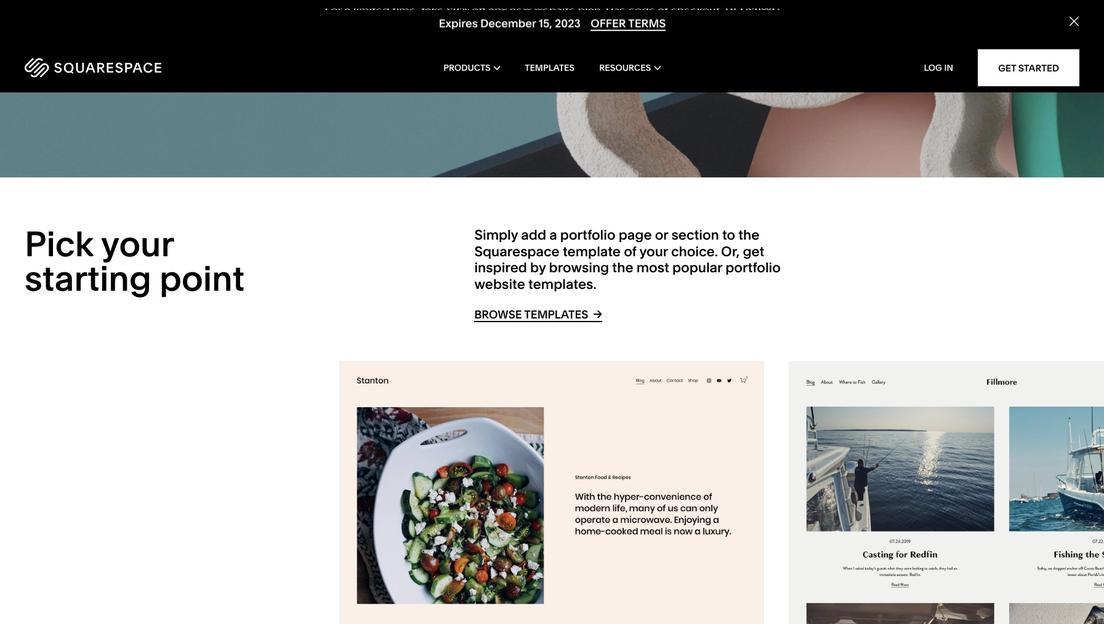 Task type: vqa. For each thing, say whether or not it's contained in the screenshot.
bottom the the
yes



Task type: describe. For each thing, give the bounding box(es) containing it.
resources
[[600, 62, 651, 73]]

15,
[[539, 16, 552, 30]]

page
[[619, 227, 652, 244]]

templates.
[[529, 276, 597, 292]]

inspired
[[475, 259, 527, 276]]

fillmore template image
[[790, 361, 1105, 624]]

pick
[[25, 223, 94, 265]]

log             in
[[924, 62, 954, 73]]

expires
[[439, 16, 478, 30]]

to
[[723, 227, 736, 244]]

resources button
[[600, 43, 661, 92]]

a
[[550, 227, 557, 244]]

get
[[743, 243, 765, 260]]

0 horizontal spatial the
[[613, 259, 634, 276]]

started
[[1019, 62, 1060, 74]]

popular
[[673, 259, 723, 276]]

browse templates →
[[475, 307, 603, 322]]

website
[[475, 276, 525, 292]]

add
[[521, 227, 546, 244]]

choice.
[[671, 243, 718, 260]]

get started
[[999, 62, 1060, 74]]

or,
[[721, 243, 740, 260]]

browsing
[[549, 259, 609, 276]]

offer terms
[[591, 16, 666, 30]]

log             in link
[[924, 62, 954, 73]]

stanton template image
[[340, 361, 764, 624]]

terms
[[628, 16, 666, 30]]

→
[[593, 307, 603, 321]]

2023
[[555, 16, 581, 30]]

template
[[563, 243, 621, 260]]

0 vertical spatial the
[[739, 227, 760, 244]]



Task type: locate. For each thing, give the bounding box(es) containing it.
squarespace logo image
[[25, 58, 161, 78]]

1 horizontal spatial the
[[739, 227, 760, 244]]

1 vertical spatial the
[[613, 259, 634, 276]]

simply
[[475, 227, 518, 244]]

the left most
[[613, 259, 634, 276]]

1 vertical spatial templates
[[524, 307, 589, 322]]

portfolio down to
[[726, 259, 781, 276]]

section
[[672, 227, 719, 244]]

the right to
[[739, 227, 760, 244]]

0 horizontal spatial your
[[101, 223, 174, 265]]

templates down templates.
[[524, 307, 589, 322]]

templates inside browse templates →
[[524, 307, 589, 322]]

products
[[444, 62, 491, 73]]

log
[[924, 62, 943, 73]]

your inside simply add a portfolio page or section to the squarespace template of your choice. or, get inspired by browsing the most popular portfolio website templates.
[[640, 243, 668, 260]]

offer
[[591, 16, 626, 30]]

december
[[480, 16, 536, 30]]

0 vertical spatial templates
[[525, 62, 575, 73]]

templates
[[525, 62, 575, 73], [524, 307, 589, 322]]

pick your starting point
[[25, 223, 245, 299]]

squarespace
[[475, 243, 560, 260]]

starting
[[25, 257, 152, 299]]

the
[[739, 227, 760, 244], [613, 259, 634, 276]]

products button
[[444, 43, 500, 92]]

your inside pick your starting point
[[101, 223, 174, 265]]

0 vertical spatial portfolio
[[561, 227, 616, 244]]

1 vertical spatial portfolio
[[726, 259, 781, 276]]

1 horizontal spatial your
[[640, 243, 668, 260]]

portfolio
[[561, 227, 616, 244], [726, 259, 781, 276]]

simply add a portfolio page or section to the squarespace template of your choice. or, get inspired by browsing the most popular portfolio website templates.
[[475, 227, 781, 292]]

in
[[945, 62, 954, 73]]

your
[[101, 223, 174, 265], [640, 243, 668, 260]]

of
[[624, 243, 637, 260]]

get started link
[[978, 49, 1080, 86]]

point
[[160, 257, 245, 299]]

1 horizontal spatial portfolio
[[726, 259, 781, 276]]

templates link
[[525, 43, 575, 92]]

offer terms link
[[591, 16, 666, 31]]

expires december 15, 2023
[[439, 16, 581, 30]]

portfolio up browsing
[[561, 227, 616, 244]]

browse
[[475, 307, 522, 322]]

or
[[655, 227, 669, 244]]

most
[[637, 259, 670, 276]]

by
[[530, 259, 546, 276]]

0 horizontal spatial portfolio
[[561, 227, 616, 244]]

squarespace logo link
[[25, 58, 236, 78]]

get
[[999, 62, 1017, 74]]

templates down 15,
[[525, 62, 575, 73]]



